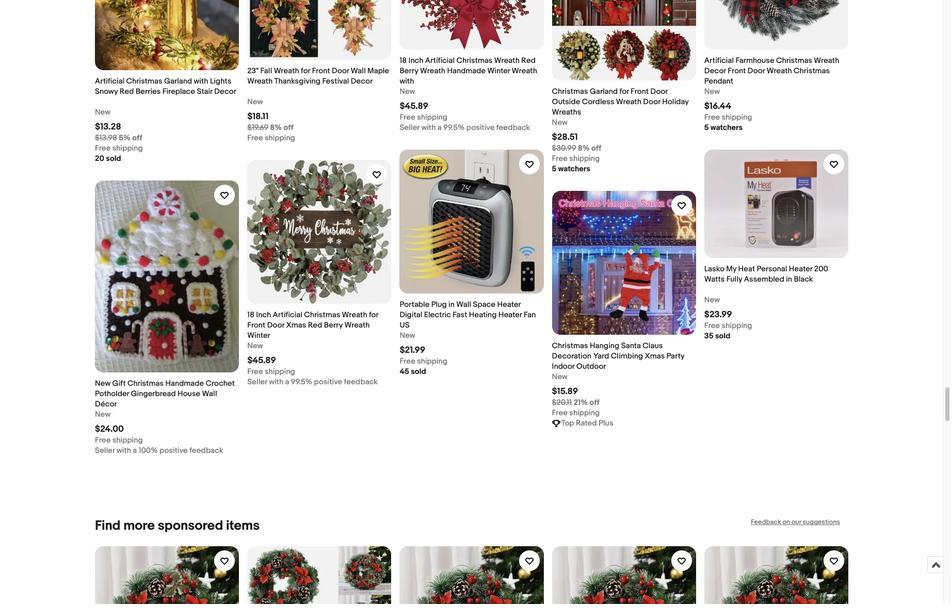 Task type: vqa. For each thing, say whether or not it's contained in the screenshot.
Custom, Whitebox
no



Task type: locate. For each thing, give the bounding box(es) containing it.
5 watchers text field
[[705, 123, 743, 133], [552, 164, 591, 175]]

door down the farmhouse
[[748, 66, 766, 76]]

free shipping text field down 21%
[[552, 409, 600, 419]]

20 sold text field
[[95, 154, 121, 164]]

0 horizontal spatial seller
[[95, 447, 115, 456]]

new down wreaths
[[552, 118, 568, 128]]

free down $19.69
[[248, 133, 263, 143]]

1 horizontal spatial berry
[[400, 66, 419, 76]]

shipping inside portable plug in wall space heater digital electric fast heating heater fan us new $21.99 free shipping 45 sold
[[417, 357, 448, 367]]

seller down $45.89 text field
[[248, 378, 267, 388]]

shipping
[[417, 113, 448, 123], [722, 113, 753, 123], [265, 133, 295, 143], [112, 144, 143, 154], [570, 154, 600, 164], [722, 321, 753, 331], [417, 357, 448, 367], [265, 367, 295, 377], [570, 409, 600, 419], [112, 436, 143, 446]]

new $13.28 $13.98 5% off free shipping 20 sold
[[95, 108, 143, 164]]

new down pendant
[[705, 87, 721, 97]]

$28.51
[[552, 132, 578, 143]]

feedback inside new gift christmas handmade crochet potholder gingerbread house wall décor new $24.00 free shipping seller with a 100% positive feedback
[[190, 447, 223, 456]]

1 vertical spatial heater
[[498, 300, 521, 310]]

1 vertical spatial garland
[[590, 87, 618, 97]]

sold
[[106, 154, 121, 164], [716, 331, 731, 341], [411, 367, 426, 377]]

1 vertical spatial group
[[95, 547, 849, 605]]

berry inside 18 inch artificial christmas wreath for front door xmas red berry wreath winter new $45.89 free shipping seller with a 99.5% positive feedback
[[324, 321, 343, 331]]

2 horizontal spatial sold
[[716, 331, 731, 341]]

new text field for $15.89
[[552, 373, 568, 383]]

1 horizontal spatial handmade
[[448, 66, 486, 76]]

Free shipping text field
[[248, 367, 295, 378], [552, 409, 600, 419], [95, 436, 143, 447]]

18 inside "18 inch artificial christmas wreath red berry wreath handmade winter wreath with new $45.89 free shipping seller with a 99.5% positive feedback"
[[400, 56, 407, 66]]

free shipping text field down "$23.99" text field
[[705, 321, 753, 331]]

0 horizontal spatial $45.89
[[248, 356, 276, 366]]

2 vertical spatial for
[[369, 311, 379, 320]]

0 vertical spatial in
[[787, 275, 793, 284]]

wall left the maple
[[351, 66, 366, 76]]

2 vertical spatial seller
[[95, 447, 115, 456]]

23"
[[248, 66, 259, 76]]

in right plug
[[449, 300, 455, 310]]

suggestions
[[803, 519, 841, 527]]

berry inside "18 inch artificial christmas wreath red berry wreath handmade winter wreath with new $45.89 free shipping seller with a 99.5% positive feedback"
[[400, 66, 419, 76]]

a
[[438, 123, 442, 133], [285, 378, 290, 388], [133, 447, 137, 456]]

shipping down 5% at the left
[[112, 144, 143, 154]]

off inside new $13.28 $13.98 5% off free shipping 20 sold
[[132, 133, 142, 143]]

shipping inside new $18.11 $19.69 8% off free shipping
[[265, 133, 295, 143]]

5 down $30.99
[[552, 164, 557, 174]]

decoration
[[552, 352, 592, 362]]

5
[[705, 123, 710, 133], [552, 164, 557, 174]]

$45.89 inside "18 inch artificial christmas wreath red berry wreath handmade winter wreath with new $45.89 free shipping seller with a 99.5% positive feedback"
[[400, 101, 429, 112]]

1 horizontal spatial 5
[[705, 123, 710, 133]]

handmade
[[448, 66, 486, 76], [165, 379, 204, 389]]

0 vertical spatial feedback
[[497, 123, 531, 133]]

$30.99
[[552, 144, 577, 154]]

18 up $45.89 text field
[[248, 311, 255, 320]]

new text field down décor
[[95, 410, 111, 421]]

new up $18.11 text field
[[248, 97, 263, 107]]

1 horizontal spatial winter
[[488, 66, 511, 76]]

0 horizontal spatial feedback
[[190, 447, 223, 456]]

artificial christmas garland with lights snowy red berries fireplace stair decor
[[95, 77, 237, 97]]

5 down $16.44
[[705, 123, 710, 133]]

1 horizontal spatial inch
[[409, 56, 424, 66]]

1 horizontal spatial $45.89
[[400, 101, 429, 112]]

new down the indoor
[[552, 373, 568, 382]]

plug
[[432, 300, 447, 310]]

0 vertical spatial $45.89
[[400, 101, 429, 112]]

new text field up $18.11 text field
[[248, 97, 263, 108]]

0 vertical spatial seller
[[400, 123, 420, 133]]

0 horizontal spatial winter
[[248, 331, 271, 341]]

seller inside 18 inch artificial christmas wreath for front door xmas red berry wreath winter new $45.89 free shipping seller with a 99.5% positive feedback
[[248, 378, 267, 388]]

0 horizontal spatial sold
[[106, 154, 121, 164]]

off right $30.99
[[592, 144, 602, 154]]

more
[[124, 519, 155, 535]]

wall inside 23" fall wreath for front door wall maple wreath thanksgiving festival decor
[[351, 66, 366, 76]]

0 horizontal spatial red
[[120, 87, 134, 97]]

18 inch artificial christmas wreath for front door xmas red berry wreath winter new $45.89 free shipping seller with a 99.5% positive feedback
[[248, 311, 379, 388]]

8%
[[270, 123, 282, 133], [578, 144, 590, 154]]

rated
[[576, 419, 597, 429]]

garland up cordless
[[590, 87, 618, 97]]

shipping inside new gift christmas handmade crochet potholder gingerbread house wall décor new $24.00 free shipping seller with a 100% positive feedback
[[112, 436, 143, 446]]

wall inside portable plug in wall space heater digital electric fast heating heater fan us new $21.99 free shipping 45 sold
[[457, 300, 472, 310]]

0 vertical spatial watchers
[[711, 123, 743, 133]]

new up "$23.99" text field
[[705, 295, 721, 305]]

watchers down $16.44 text box
[[711, 123, 743, 133]]

free down $30.99
[[552, 154, 568, 164]]

free shipping text field down $45.89 text field
[[248, 367, 295, 378]]

0 vertical spatial inch
[[409, 56, 424, 66]]

0 horizontal spatial watchers
[[559, 164, 591, 174]]

free inside new $23.99 free shipping 35 sold
[[705, 321, 721, 331]]

fan
[[524, 311, 536, 320]]

fall
[[261, 66, 272, 76]]

heater right space
[[498, 300, 521, 310]]

free shipping text field down $21.99 "text field"
[[400, 357, 448, 367]]

0 horizontal spatial wall
[[202, 390, 217, 400]]

snowy
[[95, 87, 118, 97]]

1 vertical spatial $45.89
[[248, 356, 276, 366]]

free shipping text field down $30.99
[[552, 154, 600, 164]]

2 horizontal spatial seller
[[400, 123, 420, 133]]

inch up $45.89 text box
[[409, 56, 424, 66]]

new up $45.89 text box
[[400, 87, 416, 97]]

shipping down $45.89 text field
[[265, 367, 295, 377]]

1 horizontal spatial garland
[[590, 87, 618, 97]]

new text field down wreaths
[[552, 118, 568, 128]]

$45.89
[[400, 101, 429, 112], [248, 356, 276, 366]]

free inside 18 inch artificial christmas wreath for front door xmas red berry wreath winter new $45.89 free shipping seller with a 99.5% positive feedback
[[248, 367, 263, 377]]

outside
[[552, 97, 581, 107]]

0 horizontal spatial 99.5%
[[291, 378, 313, 388]]

off right $19.69
[[284, 123, 294, 133]]

5 watchers text field down $16.44 text box
[[705, 123, 743, 133]]

1 vertical spatial berry
[[324, 321, 343, 331]]

positive
[[467, 123, 495, 133], [314, 378, 343, 388], [160, 447, 188, 456]]

$21.99 text field
[[400, 346, 426, 356]]

heater left fan
[[499, 311, 523, 320]]

2 horizontal spatial red
[[522, 56, 536, 66]]

positive inside new gift christmas handmade crochet potholder gingerbread house wall décor new $24.00 free shipping seller with a 100% positive feedback
[[160, 447, 188, 456]]

front inside christmas garland for front door outside cordless wreath door holiday wreaths new $28.51 $30.99 8% off free shipping 5 watchers
[[631, 87, 649, 97]]

1 horizontal spatial watchers
[[711, 123, 743, 133]]

0 vertical spatial a
[[438, 123, 442, 133]]

1 horizontal spatial for
[[369, 311, 379, 320]]

free down $20.11
[[552, 409, 568, 419]]

off inside new $18.11 $19.69 8% off free shipping
[[284, 123, 294, 133]]

sold inside portable plug in wall space heater digital electric fast heating heater fan us new $21.99 free shipping 45 sold
[[411, 367, 426, 377]]

digital
[[400, 311, 423, 320]]

New text field
[[400, 87, 416, 97], [705, 87, 721, 97], [248, 97, 263, 108], [400, 331, 416, 342]]

0 vertical spatial winter
[[488, 66, 511, 76]]

watchers down previous price $30.99 8% off text field
[[559, 164, 591, 174]]

door
[[332, 66, 349, 76], [748, 66, 766, 76], [651, 87, 668, 97], [644, 97, 661, 107], [267, 321, 285, 331]]

18 for $45.89
[[400, 56, 407, 66]]

new text field down us
[[400, 331, 416, 342]]

sold right the 20
[[106, 154, 121, 164]]

1 horizontal spatial 99.5%
[[444, 123, 465, 133]]

new text field down the indoor
[[552, 373, 568, 383]]

heater up black
[[790, 264, 813, 274]]

top rated plus
[[562, 419, 614, 429]]

decor up pendant
[[705, 66, 727, 76]]

party
[[667, 352, 685, 362]]

$13.98
[[95, 133, 117, 143]]

free shipping text field down $45.89 text box
[[400, 113, 448, 123]]

shipping down $19.69
[[265, 133, 295, 143]]

inch inside 18 inch artificial christmas wreath for front door xmas red berry wreath winter new $45.89 free shipping seller with a 99.5% positive feedback
[[256, 311, 271, 320]]

outdoor
[[577, 362, 607, 372]]

in inside lasko my heat personal heater 200 watts fully assembled in black
[[787, 275, 793, 284]]

0 horizontal spatial garland
[[164, 77, 192, 86]]

christmas
[[457, 56, 493, 66], [777, 56, 813, 66], [794, 66, 831, 76], [126, 77, 163, 86], [552, 87, 589, 97], [304, 311, 341, 320], [552, 342, 589, 351], [128, 379, 164, 389]]

winter inside 18 inch artificial christmas wreath for front door xmas red berry wreath winter new $45.89 free shipping seller with a 99.5% positive feedback
[[248, 331, 271, 341]]

1 vertical spatial red
[[120, 87, 134, 97]]

portable
[[400, 300, 430, 310]]

seller down $45.89 text box
[[400, 123, 420, 133]]

1 horizontal spatial sold
[[411, 367, 426, 377]]

xmas
[[286, 321, 306, 331], [645, 352, 665, 362]]

2 horizontal spatial positive
[[467, 123, 495, 133]]

2 vertical spatial wall
[[202, 390, 217, 400]]

free shipping text field down the $24.00 text box
[[95, 436, 143, 447]]

0 vertical spatial berry
[[400, 66, 419, 76]]

0 vertical spatial 5 watchers text field
[[705, 123, 743, 133]]

$13.28 text field
[[95, 122, 121, 132]]

with up stair
[[194, 77, 208, 86]]

decor
[[705, 66, 727, 76], [351, 77, 373, 86], [214, 87, 237, 97]]

5 watchers text field down previous price $30.99 8% off text field
[[552, 164, 591, 175]]

99.5% inside 18 inch artificial christmas wreath for front door xmas red berry wreath winter new $45.89 free shipping seller with a 99.5% positive feedback
[[291, 378, 313, 388]]

farmhouse
[[736, 56, 775, 66]]

decor inside artificial farmhouse christmas wreath decor front door wreath christmas pendant new $16.44 free shipping 5 watchers
[[705, 66, 727, 76]]

inch for new
[[256, 311, 271, 320]]

1 vertical spatial inch
[[256, 311, 271, 320]]

New text field
[[95, 108, 111, 118], [552, 118, 568, 128], [705, 295, 721, 306], [248, 342, 263, 352], [552, 373, 568, 383], [95, 410, 111, 421]]

door inside 18 inch artificial christmas wreath for front door xmas red berry wreath winter new $45.89 free shipping seller with a 99.5% positive feedback
[[267, 321, 285, 331]]

0 horizontal spatial 18
[[248, 311, 255, 320]]

house
[[178, 390, 201, 400]]

door inside 23" fall wreath for front door wall maple wreath thanksgiving festival decor
[[332, 66, 349, 76]]

8% inside christmas garland for front door outside cordless wreath door holiday wreaths new $28.51 $30.99 8% off free shipping 5 watchers
[[578, 144, 590, 154]]

plus
[[599, 419, 614, 429]]

2 horizontal spatial feedback
[[497, 123, 531, 133]]

door up $45.89 text field
[[267, 321, 285, 331]]

with left 100%
[[117, 447, 131, 456]]

1 horizontal spatial decor
[[351, 77, 373, 86]]

shipping down $30.99
[[570, 154, 600, 164]]

sold right 35
[[716, 331, 731, 341]]

shipping up rated
[[570, 409, 600, 419]]

shipping inside 18 inch artificial christmas wreath for front door xmas red berry wreath winter new $45.89 free shipping seller with a 99.5% positive feedback
[[265, 367, 295, 377]]

1 vertical spatial 5
[[552, 164, 557, 174]]

with down $45.89 text field
[[269, 378, 284, 388]]

0 vertical spatial garland
[[164, 77, 192, 86]]

shipping down $45.89 text box
[[417, 113, 448, 123]]

our
[[792, 519, 802, 527]]

35
[[705, 331, 714, 341]]

off right 5% at the left
[[132, 133, 142, 143]]

8% right $19.69
[[270, 123, 282, 133]]

inch
[[409, 56, 424, 66], [256, 311, 271, 320]]

with inside 18 inch artificial christmas wreath for front door xmas red berry wreath winter new $45.89 free shipping seller with a 99.5% positive feedback
[[269, 378, 284, 388]]

35 sold text field
[[705, 331, 731, 342]]

in
[[787, 275, 793, 284], [449, 300, 455, 310]]

45 sold text field
[[400, 367, 426, 378]]

0 vertical spatial group
[[95, 0, 849, 457]]

decor down lights
[[214, 87, 237, 97]]

door up festival
[[332, 66, 349, 76]]

shipping down $24.00 on the left bottom of page
[[112, 436, 143, 446]]

free down $13.98
[[95, 144, 111, 154]]

garland inside the artificial christmas garland with lights snowy red berries fireplace stair decor
[[164, 77, 192, 86]]

free up "45"
[[400, 357, 416, 367]]

shipping down $16.44
[[722, 113, 753, 123]]

1 vertical spatial handmade
[[165, 379, 204, 389]]

8% right $30.99
[[578, 144, 590, 154]]

free down $45.89 text box
[[400, 113, 416, 123]]

handmade inside "18 inch artificial christmas wreath red berry wreath handmade winter wreath with new $45.89 free shipping seller with a 99.5% positive feedback"
[[448, 66, 486, 76]]

1 horizontal spatial free shipping text field
[[248, 367, 295, 378]]

Seller with a 99.5% positive feedback text field
[[400, 123, 531, 133]]

previous price $20.11 21% off text field
[[552, 398, 600, 409]]

0 horizontal spatial handmade
[[165, 379, 204, 389]]

new inside new $13.28 $13.98 5% off free shipping 20 sold
[[95, 108, 111, 117]]

Seller with a 99.5% positive feedback text field
[[248, 378, 378, 388]]

0 horizontal spatial positive
[[160, 447, 188, 456]]

on
[[783, 519, 791, 527]]

new text field for $28.51
[[552, 118, 568, 128]]

0 horizontal spatial for
[[301, 66, 311, 76]]

group
[[95, 0, 849, 457], [95, 547, 849, 605]]

new text field up "$23.99" text field
[[705, 295, 721, 306]]

red inside the artificial christmas garland with lights snowy red berries fireplace stair decor
[[120, 87, 134, 97]]

previous price $19.69 8% off text field
[[248, 123, 294, 133]]

1 vertical spatial winter
[[248, 331, 271, 341]]

wall up "fast"
[[457, 300, 472, 310]]

artificial inside the artificial christmas garland with lights snowy red berries fireplace stair decor
[[95, 77, 125, 86]]

free inside new $18.11 $19.69 8% off free shipping
[[248, 133, 263, 143]]

0 vertical spatial heater
[[790, 264, 813, 274]]

0 horizontal spatial inch
[[256, 311, 271, 320]]

Free shipping text field
[[400, 113, 448, 123], [705, 113, 753, 123], [248, 133, 295, 144], [95, 144, 143, 154], [552, 154, 600, 164], [705, 321, 753, 331], [400, 357, 448, 367]]

1 horizontal spatial a
[[285, 378, 290, 388]]

0 vertical spatial handmade
[[448, 66, 486, 76]]

artificial inside 18 inch artificial christmas wreath for front door xmas red berry wreath winter new $45.89 free shipping seller with a 99.5% positive feedback
[[273, 311, 303, 320]]

1 vertical spatial positive
[[314, 378, 343, 388]]

0 vertical spatial 8%
[[270, 123, 282, 133]]

garland
[[164, 77, 192, 86], [590, 87, 618, 97]]

heater
[[790, 264, 813, 274], [498, 300, 521, 310], [499, 311, 523, 320]]

45
[[400, 367, 410, 377]]

free down $24.00 on the left bottom of page
[[95, 436, 111, 446]]

feedback on our suggestions
[[752, 519, 841, 527]]

2 vertical spatial free shipping text field
[[95, 436, 143, 447]]

artificial
[[426, 56, 455, 66], [705, 56, 735, 66], [95, 77, 125, 86], [273, 311, 303, 320]]

feedback inside "18 inch artificial christmas wreath red berry wreath handmade winter wreath with new $45.89 free shipping seller with a 99.5% positive feedback"
[[497, 123, 531, 133]]

fully
[[727, 275, 743, 284]]

sold inside new $13.28 $13.98 5% off free shipping 20 sold
[[106, 154, 121, 164]]

a inside "18 inch artificial christmas wreath red berry wreath handmade winter wreath with new $45.89 free shipping seller with a 99.5% positive feedback"
[[438, 123, 442, 133]]

1 group from the top
[[95, 0, 849, 457]]

wreath
[[495, 56, 520, 66], [815, 56, 840, 66], [274, 66, 299, 76], [420, 66, 446, 76], [512, 66, 538, 76], [767, 66, 793, 76], [248, 77, 273, 86], [617, 97, 642, 107], [342, 311, 368, 320], [345, 321, 370, 331]]

inch up $45.89 text field
[[256, 311, 271, 320]]

front inside artificial farmhouse christmas wreath decor front door wreath christmas pendant new $16.44 free shipping 5 watchers
[[728, 66, 747, 76]]

shipping up 45 sold text box
[[417, 357, 448, 367]]

wall down crochet
[[202, 390, 217, 400]]

new text field for $21.99
[[400, 331, 416, 342]]

1 vertical spatial in
[[449, 300, 455, 310]]

1 vertical spatial xmas
[[645, 352, 665, 362]]

seller
[[400, 123, 420, 133], [248, 378, 267, 388], [95, 447, 115, 456]]

1 horizontal spatial wall
[[351, 66, 366, 76]]

2 horizontal spatial for
[[620, 87, 629, 97]]

1 vertical spatial free shipping text field
[[552, 409, 600, 419]]

door inside artificial farmhouse christmas wreath decor front door wreath christmas pendant new $16.44 free shipping 5 watchers
[[748, 66, 766, 76]]

18 for new
[[248, 311, 255, 320]]

new up '$13.28' text field
[[95, 108, 111, 117]]

shipping down "$23.99"
[[722, 321, 753, 331]]

0 horizontal spatial in
[[449, 300, 455, 310]]

18 up $45.89 text box
[[400, 56, 407, 66]]

artificial inside "18 inch artificial christmas wreath red berry wreath handmade winter wreath with new $45.89 free shipping seller with a 99.5% positive feedback"
[[426, 56, 455, 66]]

0 vertical spatial 5
[[705, 123, 710, 133]]

0 horizontal spatial 5 watchers text field
[[552, 164, 591, 175]]

climbing
[[611, 352, 644, 362]]

new text field up $45.89 text field
[[248, 342, 263, 352]]

door up holiday on the top right
[[651, 87, 668, 97]]

2 vertical spatial red
[[308, 321, 323, 331]]

1 horizontal spatial 18
[[400, 56, 407, 66]]

new gift christmas handmade crochet potholder gingerbread house wall décor new $24.00 free shipping seller with a 100% positive feedback
[[95, 379, 235, 456]]

free inside artificial farmhouse christmas wreath decor front door wreath christmas pendant new $16.44 free shipping 5 watchers
[[705, 113, 721, 123]]

watchers inside artificial farmhouse christmas wreath decor front door wreath christmas pendant new $16.44 free shipping 5 watchers
[[711, 123, 743, 133]]

1 vertical spatial 18
[[248, 311, 255, 320]]

free up 35
[[705, 321, 721, 331]]

watchers
[[711, 123, 743, 133], [559, 164, 591, 174]]

1 horizontal spatial in
[[787, 275, 793, 284]]

18 inside 18 inch artificial christmas wreath for front door xmas red berry wreath winter new $45.89 free shipping seller with a 99.5% positive feedback
[[248, 311, 255, 320]]

seller down $24.00 on the left bottom of page
[[95, 447, 115, 456]]

0 vertical spatial wall
[[351, 66, 366, 76]]

new up $45.89 text field
[[248, 342, 263, 351]]

1 vertical spatial seller
[[248, 378, 267, 388]]

positive inside "18 inch artificial christmas wreath red berry wreath handmade winter wreath with new $45.89 free shipping seller with a 99.5% positive feedback"
[[467, 123, 495, 133]]

1 vertical spatial feedback
[[344, 378, 378, 388]]

new down us
[[400, 331, 416, 341]]

0 horizontal spatial xmas
[[286, 321, 306, 331]]

winter inside "18 inch artificial christmas wreath red berry wreath handmade winter wreath with new $45.89 free shipping seller with a 99.5% positive feedback"
[[488, 66, 511, 76]]

garland up fireplace
[[164, 77, 192, 86]]

0 vertical spatial positive
[[467, 123, 495, 133]]

my
[[727, 264, 737, 274]]

new text field down pendant
[[705, 87, 721, 97]]

0 horizontal spatial a
[[133, 447, 137, 456]]

new text field for $13.28
[[95, 108, 111, 118]]

free down $45.89 text field
[[248, 367, 263, 377]]

off right 21%
[[590, 398, 600, 408]]

1 vertical spatial a
[[285, 378, 290, 388]]

free
[[400, 113, 416, 123], [705, 113, 721, 123], [248, 133, 263, 143], [95, 144, 111, 154], [552, 154, 568, 164], [705, 321, 721, 331], [400, 357, 416, 367], [248, 367, 263, 377], [552, 409, 568, 419], [95, 436, 111, 446]]

99.5% inside "18 inch artificial christmas wreath red berry wreath handmade winter wreath with new $45.89 free shipping seller with a 99.5% positive feedback"
[[444, 123, 465, 133]]

8% inside new $18.11 $19.69 8% off free shipping
[[270, 123, 282, 133]]

1 vertical spatial watchers
[[559, 164, 591, 174]]

1 vertical spatial for
[[620, 87, 629, 97]]

1 horizontal spatial 8%
[[578, 144, 590, 154]]

shipping inside "18 inch artificial christmas wreath red berry wreath handmade winter wreath with new $45.89 free shipping seller with a 99.5% positive feedback"
[[417, 113, 448, 123]]

new text field up $45.89 text box
[[400, 87, 416, 97]]

free down $16.44
[[705, 113, 721, 123]]

in left black
[[787, 275, 793, 284]]

wall
[[351, 66, 366, 76], [457, 300, 472, 310], [202, 390, 217, 400]]

berries
[[136, 87, 161, 97]]

0 vertical spatial 18
[[400, 56, 407, 66]]

0 vertical spatial for
[[301, 66, 311, 76]]

0 horizontal spatial 5
[[552, 164, 557, 174]]

decor down the maple
[[351, 77, 373, 86]]

sold right "45"
[[411, 367, 426, 377]]

watchers inside christmas garland for front door outside cordless wreath door holiday wreaths new $28.51 $30.99 8% off free shipping 5 watchers
[[559, 164, 591, 174]]

new text field for $45.89
[[248, 342, 263, 352]]

free inside christmas garland for front door outside cordless wreath door holiday wreaths new $28.51 $30.99 8% off free shipping 5 watchers
[[552, 154, 568, 164]]

new
[[400, 87, 416, 97], [705, 87, 721, 97], [248, 97, 263, 107], [95, 108, 111, 117], [552, 118, 568, 128], [705, 295, 721, 305], [400, 331, 416, 341], [248, 342, 263, 351], [552, 373, 568, 382], [95, 379, 111, 389], [95, 410, 111, 420]]

pendant
[[705, 77, 734, 86]]

$45.89 text field
[[400, 101, 429, 112]]

Seller with a 100% positive feedback text field
[[95, 447, 223, 457]]

2 horizontal spatial wall
[[457, 300, 472, 310]]

1 vertical spatial wall
[[457, 300, 472, 310]]

new inside christmas garland for front door outside cordless wreath door holiday wreaths new $28.51 $30.99 8% off free shipping 5 watchers
[[552, 118, 568, 128]]

1 horizontal spatial red
[[308, 321, 323, 331]]

0 vertical spatial sold
[[106, 154, 121, 164]]

heater inside lasko my heat personal heater 200 watts fully assembled in black
[[790, 264, 813, 274]]

heating
[[469, 311, 497, 320]]

free shipping text field down $19.69
[[248, 133, 295, 144]]

new text field up '$13.28' text field
[[95, 108, 111, 118]]

1 horizontal spatial feedback
[[344, 378, 378, 388]]

berry
[[400, 66, 419, 76], [324, 321, 343, 331]]

décor
[[95, 400, 117, 410]]

1 vertical spatial 8%
[[578, 144, 590, 154]]

christmas hanging santa claus decoration yard climbing xmas party indoor outdoor new $15.89 $20.11 21% off free shipping
[[552, 342, 685, 419]]

assembled
[[745, 275, 785, 284]]

off
[[284, 123, 294, 133], [132, 133, 142, 143], [592, 144, 602, 154], [590, 398, 600, 408]]

portable plug in wall space heater digital electric fast heating heater fan us new $21.99 free shipping 45 sold
[[400, 300, 536, 377]]

1 vertical spatial decor
[[351, 77, 373, 86]]

1 vertical spatial sold
[[716, 331, 731, 341]]

for
[[301, 66, 311, 76], [620, 87, 629, 97], [369, 311, 379, 320]]

inch inside "18 inch artificial christmas wreath red berry wreath handmade winter wreath with new $45.89 free shipping seller with a 99.5% positive feedback"
[[409, 56, 424, 66]]

winter
[[488, 66, 511, 76], [248, 331, 271, 341]]

free inside "18 inch artificial christmas wreath red berry wreath handmade winter wreath with new $45.89 free shipping seller with a 99.5% positive feedback"
[[400, 113, 416, 123]]

2 vertical spatial decor
[[214, 87, 237, 97]]



Task type: describe. For each thing, give the bounding box(es) containing it.
200
[[815, 264, 829, 274]]

$19.69
[[248, 123, 269, 133]]

fireplace
[[163, 87, 195, 97]]

door left holiday on the top right
[[644, 97, 661, 107]]

$45.89 inside 18 inch artificial christmas wreath for front door xmas red berry wreath winter new $45.89 free shipping seller with a 99.5% positive feedback
[[248, 356, 276, 366]]

for inside 18 inch artificial christmas wreath for front door xmas red berry wreath winter new $45.89 free shipping seller with a 99.5% positive feedback
[[369, 311, 379, 320]]

artificial farmhouse christmas wreath decor front door wreath christmas pendant new $16.44 free shipping 5 watchers
[[705, 56, 840, 133]]

heat
[[739, 264, 756, 274]]

electric
[[424, 311, 451, 320]]

in inside portable plug in wall space heater digital electric fast heating heater fan us new $21.99 free shipping 45 sold
[[449, 300, 455, 310]]

thanksgiving
[[275, 77, 321, 86]]

$23.99
[[705, 310, 733, 320]]

christmas garland for front door outside cordless wreath door holiday wreaths new $28.51 $30.99 8% off free shipping 5 watchers
[[552, 87, 689, 174]]

decor inside the artificial christmas garland with lights snowy red berries fireplace stair decor
[[214, 87, 237, 97]]

new up the potholder
[[95, 379, 111, 389]]

lasko
[[705, 264, 725, 274]]

free shipping text field for $45.89
[[248, 367, 295, 378]]

stair
[[197, 87, 213, 97]]

find more sponsored items
[[95, 519, 260, 535]]

free shipping text field down $16.44
[[705, 113, 753, 123]]

free inside portable plug in wall space heater digital electric fast heating heater fan us new $21.99 free shipping 45 sold
[[400, 357, 416, 367]]

for inside 23" fall wreath for front door wall maple wreath thanksgiving festival decor
[[301, 66, 311, 76]]

xmas inside christmas hanging santa claus decoration yard climbing xmas party indoor outdoor new $15.89 $20.11 21% off free shipping
[[645, 352, 665, 362]]

red inside "18 inch artificial christmas wreath red berry wreath handmade winter wreath with new $45.89 free shipping seller with a 99.5% positive feedback"
[[522, 56, 536, 66]]

$15.89
[[552, 387, 579, 397]]

gingerbread
[[131, 390, 176, 400]]

new inside christmas hanging santa claus decoration yard climbing xmas party indoor outdoor new $15.89 $20.11 21% off free shipping
[[552, 373, 568, 382]]

$18.11 text field
[[248, 112, 269, 122]]

new inside portable plug in wall space heater digital electric fast heating heater fan us new $21.99 free shipping 45 sold
[[400, 331, 416, 341]]

new inside "18 inch artificial christmas wreath red berry wreath handmade winter wreath with new $45.89 free shipping seller with a 99.5% positive feedback"
[[400, 87, 416, 97]]

$28.51 text field
[[552, 132, 578, 143]]

with up $45.89 text box
[[400, 77, 414, 86]]

claus
[[643, 342, 663, 351]]

with down $45.89 text box
[[422, 123, 436, 133]]

new text field for $23.99
[[705, 295, 721, 306]]

5%
[[119, 133, 131, 143]]

free shipping text field for $24.00
[[95, 436, 143, 447]]

20
[[95, 154, 104, 164]]

festival
[[323, 77, 349, 86]]

5 inside christmas garland for front door outside cordless wreath door holiday wreaths new $28.51 $30.99 8% off free shipping 5 watchers
[[552, 164, 557, 174]]

wall inside new gift christmas handmade crochet potholder gingerbread house wall décor new $24.00 free shipping seller with a 100% positive feedback
[[202, 390, 217, 400]]

artificial inside artificial farmhouse christmas wreath decor front door wreath christmas pendant new $16.44 free shipping 5 watchers
[[705, 56, 735, 66]]

top
[[562, 419, 575, 429]]

christmas inside the artificial christmas garland with lights snowy red berries fireplace stair decor
[[126, 77, 163, 86]]

christmas inside christmas hanging santa claus decoration yard climbing xmas party indoor outdoor new $15.89 $20.11 21% off free shipping
[[552, 342, 589, 351]]

christmas inside "18 inch artificial christmas wreath red berry wreath handmade winter wreath with new $45.89 free shipping seller with a 99.5% positive feedback"
[[457, 56, 493, 66]]

1 horizontal spatial 5 watchers text field
[[705, 123, 743, 133]]

for inside christmas garland for front door outside cordless wreath door holiday wreaths new $28.51 $30.99 8% off free shipping 5 watchers
[[620, 87, 629, 97]]

new text field for $24.00
[[95, 410, 111, 421]]

21%
[[574, 398, 588, 408]]

100%
[[139, 447, 158, 456]]

new $18.11 $19.69 8% off free shipping
[[248, 97, 295, 143]]

$20.11
[[552, 398, 572, 408]]

indoor
[[552, 362, 575, 372]]

new inside new $23.99 free shipping 35 sold
[[705, 295, 721, 305]]

$15.89 text field
[[552, 387, 579, 397]]

free shipping text field down 5% at the left
[[95, 144, 143, 154]]

new text field for $45.89
[[400, 87, 416, 97]]

new inside artificial farmhouse christmas wreath decor front door wreath christmas pendant new $16.44 free shipping 5 watchers
[[705, 87, 721, 97]]

new inside new $18.11 $19.69 8% off free shipping
[[248, 97, 263, 107]]

$21.99
[[400, 346, 426, 356]]

wreaths
[[552, 108, 582, 117]]

18 inch artificial christmas wreath red berry wreath handmade winter wreath with new $45.89 free shipping seller with a 99.5% positive feedback
[[400, 56, 538, 133]]

23" fall wreath for front door wall maple wreath thanksgiving festival decor
[[248, 66, 390, 86]]

decor inside 23" fall wreath for front door wall maple wreath thanksgiving festival decor
[[351, 77, 373, 86]]

shipping inside christmas garland for front door outside cordless wreath door holiday wreaths new $28.51 $30.99 8% off free shipping 5 watchers
[[570, 154, 600, 164]]

lasko my heat personal heater 200 watts fully assembled in black
[[705, 264, 829, 284]]

watts
[[705, 275, 725, 284]]

seller inside new gift christmas handmade crochet potholder gingerbread house wall décor new $24.00 free shipping seller with a 100% positive feedback
[[95, 447, 115, 456]]

off inside christmas hanging santa claus decoration yard climbing xmas party indoor outdoor new $15.89 $20.11 21% off free shipping
[[590, 398, 600, 408]]

$13.28
[[95, 122, 121, 132]]

new $23.99 free shipping 35 sold
[[705, 295, 753, 341]]

free inside christmas hanging santa claus decoration yard climbing xmas party indoor outdoor new $15.89 $20.11 21% off free shipping
[[552, 409, 568, 419]]

red inside 18 inch artificial christmas wreath for front door xmas red berry wreath winter new $45.89 free shipping seller with a 99.5% positive feedback
[[308, 321, 323, 331]]

free inside new gift christmas handmade crochet potholder gingerbread house wall décor new $24.00 free shipping seller with a 100% positive feedback
[[95, 436, 111, 446]]

previous price $13.98 5% off text field
[[95, 133, 142, 144]]

yard
[[594, 352, 610, 362]]

garland inside christmas garland for front door outside cordless wreath door holiday wreaths new $28.51 $30.99 8% off free shipping 5 watchers
[[590, 87, 618, 97]]

front inside 23" fall wreath for front door wall maple wreath thanksgiving festival decor
[[312, 66, 330, 76]]

5 inside artificial farmhouse christmas wreath decor front door wreath christmas pendant new $16.44 free shipping 5 watchers
[[705, 123, 710, 133]]

new down décor
[[95, 410, 111, 420]]

potholder
[[95, 390, 129, 400]]

off inside christmas garland for front door outside cordless wreath door holiday wreaths new $28.51 $30.99 8% off free shipping 5 watchers
[[592, 144, 602, 154]]

handmade inside new gift christmas handmade crochet potholder gingerbread house wall décor new $24.00 free shipping seller with a 100% positive feedback
[[165, 379, 204, 389]]

feedback
[[752, 519, 782, 527]]

$23.99 text field
[[705, 310, 733, 320]]

$16.44 text field
[[705, 101, 732, 112]]

holiday
[[663, 97, 689, 107]]

cordless
[[582, 97, 615, 107]]

group containing $45.89
[[95, 0, 849, 457]]

items
[[226, 519, 260, 535]]

wreath inside christmas garland for front door outside cordless wreath door holiday wreaths new $28.51 $30.99 8% off free shipping 5 watchers
[[617, 97, 642, 107]]

new text field for $16.44
[[705, 87, 721, 97]]

lights
[[210, 77, 232, 86]]

previous price $30.99 8% off text field
[[552, 144, 602, 154]]

with inside the artificial christmas garland with lights snowy red berries fireplace stair decor
[[194, 77, 208, 86]]

crochet
[[206, 379, 235, 389]]

sponsored
[[158, 519, 223, 535]]

black
[[795, 275, 814, 284]]

$24.00 text field
[[95, 425, 124, 435]]

front inside 18 inch artificial christmas wreath for front door xmas red berry wreath winter new $45.89 free shipping seller with a 99.5% positive feedback
[[248, 321, 266, 331]]

hanging
[[590, 342, 620, 351]]

shipping inside artificial farmhouse christmas wreath decor front door wreath christmas pendant new $16.44 free shipping 5 watchers
[[722, 113, 753, 123]]

with inside new gift christmas handmade crochet potholder gingerbread house wall décor new $24.00 free shipping seller with a 100% positive feedback
[[117, 447, 131, 456]]

space
[[473, 300, 496, 310]]

maple
[[368, 66, 390, 76]]

seller inside "18 inch artificial christmas wreath red berry wreath handmade winter wreath with new $45.89 free shipping seller with a 99.5% positive feedback"
[[400, 123, 420, 133]]

$18.11
[[248, 112, 269, 122]]

shipping inside christmas hanging santa claus decoration yard climbing xmas party indoor outdoor new $15.89 $20.11 21% off free shipping
[[570, 409, 600, 419]]

christmas inside 18 inch artificial christmas wreath for front door xmas red berry wreath winter new $45.89 free shipping seller with a 99.5% positive feedback
[[304, 311, 341, 320]]

feedback inside 18 inch artificial christmas wreath for front door xmas red berry wreath winter new $45.89 free shipping seller with a 99.5% positive feedback
[[344, 378, 378, 388]]

personal
[[758, 264, 788, 274]]

positive inside 18 inch artificial christmas wreath for front door xmas red berry wreath winter new $45.89 free shipping seller with a 99.5% positive feedback
[[314, 378, 343, 388]]

christmas inside christmas garland for front door outside cordless wreath door holiday wreaths new $28.51 $30.99 8% off free shipping 5 watchers
[[552, 87, 589, 97]]

feedback on our suggestions link
[[752, 519, 841, 527]]

$16.44
[[705, 101, 732, 112]]

2 group from the top
[[95, 547, 849, 605]]

find
[[95, 519, 121, 535]]

shipping inside new $13.28 $13.98 5% off free shipping 20 sold
[[112, 144, 143, 154]]

inch for $45.89
[[409, 56, 424, 66]]

sold inside new $23.99 free shipping 35 sold
[[716, 331, 731, 341]]

$24.00
[[95, 425, 124, 435]]

Top Rated Plus text field
[[562, 419, 614, 429]]

a inside new gift christmas handmade crochet potholder gingerbread house wall décor new $24.00 free shipping seller with a 100% positive feedback
[[133, 447, 137, 456]]

shipping inside new $23.99 free shipping 35 sold
[[722, 321, 753, 331]]

a inside 18 inch artificial christmas wreath for front door xmas red berry wreath winter new $45.89 free shipping seller with a 99.5% positive feedback
[[285, 378, 290, 388]]

2 vertical spatial heater
[[499, 311, 523, 320]]

gift
[[112, 379, 126, 389]]

us
[[400, 321, 410, 331]]

santa
[[622, 342, 642, 351]]

free inside new $13.28 $13.98 5% off free shipping 20 sold
[[95, 144, 111, 154]]

new inside 18 inch artificial christmas wreath for front door xmas red berry wreath winter new $45.89 free shipping seller with a 99.5% positive feedback
[[248, 342, 263, 351]]

xmas inside 18 inch artificial christmas wreath for front door xmas red berry wreath winter new $45.89 free shipping seller with a 99.5% positive feedback
[[286, 321, 306, 331]]

fast
[[453, 311, 468, 320]]

christmas inside new gift christmas handmade crochet potholder gingerbread house wall décor new $24.00 free shipping seller with a 100% positive feedback
[[128, 379, 164, 389]]

$45.89 text field
[[248, 356, 276, 366]]

new text field for $18.11
[[248, 97, 263, 108]]



